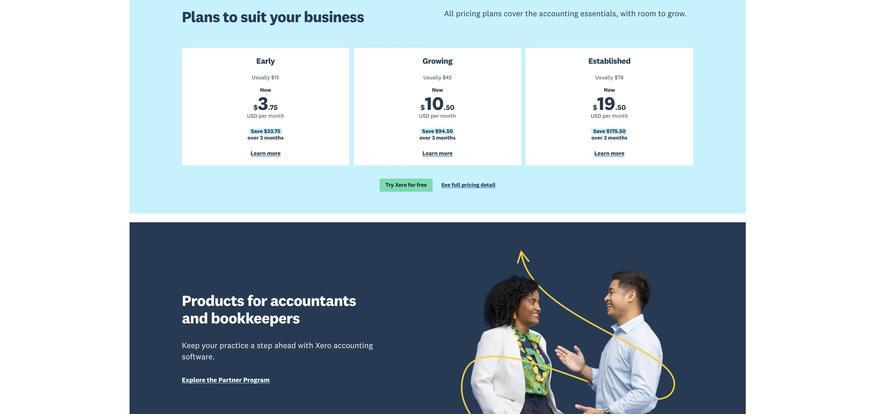 Task type: locate. For each thing, give the bounding box(es) containing it.
. inside $ 19 . 50
[[616, 103, 618, 112]]

over left "$94.50"
[[420, 134, 431, 141]]

0 horizontal spatial learn
[[251, 150, 266, 157]]

1 horizontal spatial learn
[[423, 150, 438, 157]]

save left $33.75
[[251, 128, 263, 135]]

2 horizontal spatial usually
[[596, 74, 614, 81]]

1 learn more link from the left
[[186, 150, 345, 158]]

0 vertical spatial accounting
[[539, 9, 579, 19]]

1 horizontal spatial usd
[[419, 112, 430, 119]]

learn more link down "save $94.50"
[[358, 150, 517, 158]]

1 learn more from the left
[[251, 150, 281, 157]]

1 horizontal spatial more
[[439, 150, 453, 157]]

2 now from the left
[[432, 87, 443, 93]]

learn down "save $94.50"
[[423, 150, 438, 157]]

1 month from the left
[[268, 112, 284, 119]]

1 horizontal spatial month
[[440, 112, 456, 119]]

save
[[251, 128, 263, 135], [422, 128, 434, 135], [594, 128, 606, 135]]

learn for 10
[[423, 150, 438, 157]]

1 horizontal spatial over
[[420, 134, 431, 141]]

month up $175.50 at the top right of page
[[613, 112, 628, 119]]

month for 10
[[440, 112, 456, 119]]

1 vertical spatial for
[[247, 291, 267, 310]]

1 horizontal spatial your
[[270, 7, 301, 26]]

months for 10
[[436, 134, 456, 141]]

usd up save $33.75
[[247, 112, 258, 119]]

cover
[[504, 9, 524, 19]]

business
[[304, 7, 364, 26]]

per up save $33.75
[[259, 112, 267, 119]]

3 month from the left
[[613, 112, 628, 119]]

1 per from the left
[[259, 112, 267, 119]]

3 per from the left
[[603, 112, 611, 119]]

explore
[[182, 376, 206, 384]]

1 usually from the left
[[252, 74, 270, 81]]

1 horizontal spatial accounting
[[539, 9, 579, 19]]

$ up "save $94.50"
[[421, 103, 425, 112]]

over 3 months for 10
[[420, 134, 456, 141]]

months for 19
[[608, 134, 628, 141]]

. for 19
[[616, 103, 618, 112]]

accounting inside keep your practice a step ahead with xero accounting software.
[[334, 341, 373, 351]]

pricing
[[456, 9, 481, 19], [462, 182, 480, 189]]

usd per month up 'save $175.50'
[[591, 112, 628, 119]]

now
[[260, 87, 271, 93], [432, 87, 443, 93], [604, 87, 615, 93]]

usd per month for 19
[[591, 112, 628, 119]]

explore the partner program link
[[182, 376, 379, 386]]

2 per from the left
[[431, 112, 439, 119]]

try
[[386, 182, 394, 189]]

software.
[[182, 352, 215, 362]]

essentials,
[[581, 9, 619, 19]]

2 horizontal spatial learn more
[[595, 150, 625, 157]]

1 horizontal spatial over 3 months
[[420, 134, 456, 141]]

2 horizontal spatial over 3 months
[[592, 134, 628, 141]]

more
[[267, 150, 281, 157], [439, 150, 453, 157], [611, 150, 625, 157]]

1 horizontal spatial the
[[526, 9, 537, 19]]

learn more link down save $33.75
[[186, 150, 345, 158]]

usd per month
[[247, 112, 284, 119], [419, 112, 456, 119], [591, 112, 628, 119]]

learn for 19
[[595, 150, 610, 157]]

1 horizontal spatial xero
[[395, 182, 407, 189]]

0 vertical spatial the
[[526, 9, 537, 19]]

partner
[[219, 376, 242, 384]]

1 learn from the left
[[251, 150, 266, 157]]

2 horizontal spatial learn more link
[[530, 150, 689, 158]]

0 horizontal spatial for
[[247, 291, 267, 310]]

2 month from the left
[[440, 112, 456, 119]]

$ down the established
[[615, 74, 618, 81]]

2 learn from the left
[[423, 150, 438, 157]]

0 horizontal spatial learn more link
[[186, 150, 345, 158]]

learn more down save $33.75
[[251, 150, 281, 157]]

2 save from the left
[[422, 128, 434, 135]]

3 usd from the left
[[591, 112, 602, 119]]

2 horizontal spatial save
[[594, 128, 606, 135]]

suit
[[241, 7, 267, 26]]

step
[[257, 341, 273, 351]]

. up "$94.50"
[[444, 103, 446, 112]]

2 usd from the left
[[419, 112, 430, 119]]

usd up 'save $175.50'
[[591, 112, 602, 119]]

0 horizontal spatial per
[[259, 112, 267, 119]]

2 horizontal spatial months
[[608, 134, 628, 141]]

the
[[526, 9, 537, 19], [207, 376, 217, 384]]

more for 3
[[267, 150, 281, 157]]

. inside $ 3 . 75
[[268, 103, 270, 112]]

. up $175.50 at the top right of page
[[616, 103, 618, 112]]

3 more from the left
[[611, 150, 625, 157]]

usually left 78 on the right top
[[596, 74, 614, 81]]

0 horizontal spatial with
[[298, 341, 314, 351]]

usually for 3
[[252, 74, 270, 81]]

per for 10
[[431, 112, 439, 119]]

1 horizontal spatial .
[[444, 103, 446, 112]]

learn
[[251, 150, 266, 157], [423, 150, 438, 157], [595, 150, 610, 157]]

2 usd per month from the left
[[419, 112, 456, 119]]

50 inside $ 10 . 50
[[446, 103, 455, 112]]

month
[[268, 112, 284, 119], [440, 112, 456, 119], [613, 112, 628, 119]]

usually $ 15
[[252, 74, 280, 81]]

3 save from the left
[[594, 128, 606, 135]]

3
[[258, 91, 268, 115], [260, 134, 263, 141], [432, 134, 435, 141], [604, 134, 607, 141]]

save $94.50
[[422, 128, 453, 135]]

usd per month up "save $94.50"
[[419, 112, 456, 119]]

room
[[638, 9, 657, 19]]

the left the partner
[[207, 376, 217, 384]]

over
[[248, 134, 259, 141], [420, 134, 431, 141], [592, 134, 603, 141]]

50
[[446, 103, 455, 112], [618, 103, 626, 112]]

with left room
[[621, 9, 636, 19]]

usd for 10
[[419, 112, 430, 119]]

see full pricing detail link
[[442, 182, 496, 190]]

accountants speaking to each other image
[[444, 249, 694, 414]]

accounting
[[539, 9, 579, 19], [334, 341, 373, 351]]

explore the partner program
[[182, 376, 270, 384]]

your inside keep your practice a step ahead with xero accounting software.
[[202, 341, 218, 351]]

the right 'cover' at right top
[[526, 9, 537, 19]]

0 horizontal spatial 50
[[446, 103, 455, 112]]

usually left '42'
[[424, 74, 442, 81]]

usd up "save $94.50"
[[419, 112, 430, 119]]

2 horizontal spatial month
[[613, 112, 628, 119]]

0 horizontal spatial usd
[[247, 112, 258, 119]]

$ down growing
[[443, 74, 446, 81]]

learn more link
[[186, 150, 345, 158], [358, 150, 517, 158], [530, 150, 689, 158]]

78
[[618, 74, 624, 81]]

to right room
[[659, 9, 666, 19]]

3 over from the left
[[592, 134, 603, 141]]

50 right 19
[[618, 103, 626, 112]]

to left suit
[[223, 7, 238, 26]]

over 3 months
[[248, 134, 284, 141], [420, 134, 456, 141], [592, 134, 628, 141]]

learn more
[[251, 150, 281, 157], [423, 150, 453, 157], [595, 150, 625, 157]]

3 for 3
[[260, 134, 263, 141]]

1 horizontal spatial for
[[408, 182, 416, 189]]

$ up 'save $175.50'
[[593, 103, 598, 112]]

learn more down 'save $175.50'
[[595, 150, 625, 157]]

3 learn from the left
[[595, 150, 610, 157]]

0 horizontal spatial more
[[267, 150, 281, 157]]

1 horizontal spatial per
[[431, 112, 439, 119]]

all pricing plans cover the accounting essentials, with room to grow.
[[444, 9, 687, 19]]

0 horizontal spatial accounting
[[334, 341, 373, 351]]

0 horizontal spatial now
[[260, 87, 271, 93]]

over left $175.50 at the top right of page
[[592, 134, 603, 141]]

2 horizontal spatial usd
[[591, 112, 602, 119]]

1 vertical spatial with
[[298, 341, 314, 351]]

months
[[264, 134, 284, 141], [436, 134, 456, 141], [608, 134, 628, 141]]

usd
[[247, 112, 258, 119], [419, 112, 430, 119], [591, 112, 602, 119]]

0 horizontal spatial the
[[207, 376, 217, 384]]

0 horizontal spatial your
[[202, 341, 218, 351]]

all
[[444, 9, 454, 19]]

. for 3
[[268, 103, 270, 112]]

xero
[[395, 182, 407, 189], [316, 341, 332, 351]]

practice
[[220, 341, 249, 351]]

$
[[271, 74, 275, 81], [443, 74, 446, 81], [615, 74, 618, 81], [254, 103, 258, 112], [421, 103, 425, 112], [593, 103, 598, 112]]

0 horizontal spatial month
[[268, 112, 284, 119]]

with
[[621, 9, 636, 19], [298, 341, 314, 351]]

1 vertical spatial xero
[[316, 341, 332, 351]]

save left $175.50 at the top right of page
[[594, 128, 606, 135]]

0 vertical spatial for
[[408, 182, 416, 189]]

2 . from the left
[[444, 103, 446, 112]]

learn down save $33.75
[[251, 150, 266, 157]]

1 horizontal spatial months
[[436, 134, 456, 141]]

2 months from the left
[[436, 134, 456, 141]]

2 horizontal spatial now
[[604, 87, 615, 93]]

1 more from the left
[[267, 150, 281, 157]]

per up "save $94.50"
[[431, 112, 439, 119]]

50 right 10
[[446, 103, 455, 112]]

1 horizontal spatial learn more
[[423, 150, 453, 157]]

to
[[223, 7, 238, 26], [659, 9, 666, 19]]

now down the usually $ 78
[[604, 87, 615, 93]]

. up $33.75
[[268, 103, 270, 112]]

. inside $ 10 . 50
[[444, 103, 446, 112]]

save left "$94.50"
[[422, 128, 434, 135]]

0 horizontal spatial xero
[[316, 341, 332, 351]]

1 horizontal spatial with
[[621, 9, 636, 19]]

75
[[270, 103, 278, 112]]

0 horizontal spatial usd per month
[[247, 112, 284, 119]]

1 horizontal spatial now
[[432, 87, 443, 93]]

1 over from the left
[[248, 134, 259, 141]]

over 3 months for 19
[[592, 134, 628, 141]]

more for 10
[[439, 150, 453, 157]]

more for 19
[[611, 150, 625, 157]]

pricing right full
[[462, 182, 480, 189]]

your
[[270, 7, 301, 26], [202, 341, 218, 351]]

1 vertical spatial accounting
[[334, 341, 373, 351]]

1 vertical spatial pricing
[[462, 182, 480, 189]]

. for 10
[[444, 103, 446, 112]]

3 for 10
[[432, 134, 435, 141]]

0 vertical spatial your
[[270, 7, 301, 26]]

usd per month down 75
[[247, 112, 284, 119]]

1 50 from the left
[[446, 103, 455, 112]]

a
[[251, 341, 255, 351]]

now down usually $ 42
[[432, 87, 443, 93]]

over left $33.75
[[248, 134, 259, 141]]

1 months from the left
[[264, 134, 284, 141]]

3 months from the left
[[608, 134, 628, 141]]

per for 3
[[259, 112, 267, 119]]

2 horizontal spatial learn
[[595, 150, 610, 157]]

for inside 'products for accountants and bookkeepers'
[[247, 291, 267, 310]]

.
[[268, 103, 270, 112], [444, 103, 446, 112], [616, 103, 618, 112]]

now down the usually $ 15
[[260, 87, 271, 93]]

save for 19
[[594, 128, 606, 135]]

per
[[259, 112, 267, 119], [431, 112, 439, 119], [603, 112, 611, 119]]

0 horizontal spatial over
[[248, 134, 259, 141]]

1 horizontal spatial to
[[659, 9, 666, 19]]

3 learn more link from the left
[[530, 150, 689, 158]]

1 horizontal spatial save
[[422, 128, 434, 135]]

more down "$94.50"
[[439, 150, 453, 157]]

pricing right all
[[456, 9, 481, 19]]

0 horizontal spatial learn more
[[251, 150, 281, 157]]

3 over 3 months from the left
[[592, 134, 628, 141]]

1 horizontal spatial learn more link
[[358, 150, 517, 158]]

learn more link down 'save $175.50'
[[530, 150, 689, 158]]

2 horizontal spatial .
[[616, 103, 618, 112]]

1 save from the left
[[251, 128, 263, 135]]

learn more down "save $94.50"
[[423, 150, 453, 157]]

2 usually from the left
[[424, 74, 442, 81]]

more down $175.50 at the top right of page
[[611, 150, 625, 157]]

0 horizontal spatial over 3 months
[[248, 134, 284, 141]]

$ left 75
[[254, 103, 258, 112]]

1 now from the left
[[260, 87, 271, 93]]

2 learn more link from the left
[[358, 150, 517, 158]]

1 horizontal spatial 50
[[618, 103, 626, 112]]

0 vertical spatial xero
[[395, 182, 407, 189]]

per up 'save $175.50'
[[603, 112, 611, 119]]

2 horizontal spatial more
[[611, 150, 625, 157]]

3 now from the left
[[604, 87, 615, 93]]

3 usually from the left
[[596, 74, 614, 81]]

more down $33.75
[[267, 150, 281, 157]]

50 inside $ 19 . 50
[[618, 103, 626, 112]]

month down 75
[[268, 112, 284, 119]]

1 over 3 months from the left
[[248, 134, 284, 141]]

1 horizontal spatial usd per month
[[419, 112, 456, 119]]

month for 19
[[613, 112, 628, 119]]

0 horizontal spatial .
[[268, 103, 270, 112]]

0 horizontal spatial usually
[[252, 74, 270, 81]]

month up "$94.50"
[[440, 112, 456, 119]]

learn down 'save $175.50'
[[595, 150, 610, 157]]

$ 19 . 50
[[593, 91, 626, 115]]

usd per month for 10
[[419, 112, 456, 119]]

3 . from the left
[[616, 103, 618, 112]]

3 learn more from the left
[[595, 150, 625, 157]]

for
[[408, 182, 416, 189], [247, 291, 267, 310]]

0 horizontal spatial months
[[264, 134, 284, 141]]

2 learn more from the left
[[423, 150, 453, 157]]

1 usd per month from the left
[[247, 112, 284, 119]]

2 50 from the left
[[618, 103, 626, 112]]

usually left 15
[[252, 74, 270, 81]]

2 over 3 months from the left
[[420, 134, 456, 141]]

2 horizontal spatial usd per month
[[591, 112, 628, 119]]

1 . from the left
[[268, 103, 270, 112]]

3 usd per month from the left
[[591, 112, 628, 119]]

$ down the early
[[271, 74, 275, 81]]

1 usd from the left
[[247, 112, 258, 119]]

1 horizontal spatial usually
[[424, 74, 442, 81]]

2 more from the left
[[439, 150, 453, 157]]

1 vertical spatial your
[[202, 341, 218, 351]]

early
[[257, 56, 275, 66]]

42
[[446, 74, 452, 81]]

2 over from the left
[[420, 134, 431, 141]]

usually
[[252, 74, 270, 81], [424, 74, 442, 81], [596, 74, 614, 81]]

2 horizontal spatial over
[[592, 134, 603, 141]]

2 horizontal spatial per
[[603, 112, 611, 119]]

with right ahead on the left bottom of the page
[[298, 341, 314, 351]]

0 horizontal spatial save
[[251, 128, 263, 135]]

per for 19
[[603, 112, 611, 119]]



Task type: describe. For each thing, give the bounding box(es) containing it.
$ inside $ 10 . 50
[[421, 103, 425, 112]]

usd per month for 3
[[247, 112, 284, 119]]

products for accountants and bookkeepers
[[182, 291, 356, 328]]

1 vertical spatial the
[[207, 376, 217, 384]]

$ 10 . 50
[[421, 91, 455, 115]]

xero inside keep your practice a step ahead with xero accounting software.
[[316, 341, 332, 351]]

bookkeepers
[[211, 309, 300, 328]]

plans
[[182, 7, 220, 26]]

see
[[442, 182, 451, 189]]

$ inside $ 3 . 75
[[254, 103, 258, 112]]

15
[[275, 74, 280, 81]]

accountants
[[270, 291, 356, 310]]

save for 3
[[251, 128, 263, 135]]

now for 3
[[260, 87, 271, 93]]

usually for 19
[[596, 74, 614, 81]]

keep your practice a step ahead with xero accounting software.
[[182, 341, 373, 362]]

over for 3
[[248, 134, 259, 141]]

with inside keep your practice a step ahead with xero accounting software.
[[298, 341, 314, 351]]

save for 10
[[422, 128, 434, 135]]

see full pricing detail
[[442, 182, 496, 189]]

products
[[182, 291, 244, 310]]

50 for 10
[[446, 103, 455, 112]]

keep
[[182, 341, 200, 351]]

learn more for 3
[[251, 150, 281, 157]]

growing
[[423, 56, 453, 66]]

month for 3
[[268, 112, 284, 119]]

detail
[[481, 182, 496, 189]]

0 vertical spatial pricing
[[456, 9, 481, 19]]

over for 19
[[592, 134, 603, 141]]

learn more link for 19
[[530, 150, 689, 158]]

$ inside $ 19 . 50
[[593, 103, 598, 112]]

plans
[[483, 9, 502, 19]]

months for 3
[[264, 134, 284, 141]]

3 for 19
[[604, 134, 607, 141]]

grow.
[[668, 9, 687, 19]]

learn more for 19
[[595, 150, 625, 157]]

now for 10
[[432, 87, 443, 93]]

free
[[417, 182, 427, 189]]

$94.50
[[436, 128, 453, 135]]

$33.75
[[264, 128, 281, 135]]

usually $ 42
[[424, 74, 452, 81]]

$175.50
[[607, 128, 626, 135]]

usd for 3
[[247, 112, 258, 119]]

established
[[589, 56, 631, 66]]

0 vertical spatial with
[[621, 9, 636, 19]]

save $175.50
[[594, 128, 626, 135]]

learn more link for 10
[[358, 150, 517, 158]]

try xero for free
[[386, 182, 427, 189]]

ahead
[[275, 341, 296, 351]]

over for 10
[[420, 134, 431, 141]]

learn more for 10
[[423, 150, 453, 157]]

0 horizontal spatial to
[[223, 7, 238, 26]]

program
[[243, 376, 270, 384]]

over 3 months for 3
[[248, 134, 284, 141]]

plans to suit your business
[[182, 7, 364, 26]]

10
[[425, 91, 444, 115]]

now for 19
[[604, 87, 615, 93]]

full
[[452, 182, 461, 189]]

and
[[182, 309, 208, 328]]

learn more link for 3
[[186, 150, 345, 158]]

usually for 10
[[424, 74, 442, 81]]

$ 3 . 75
[[254, 91, 278, 115]]

usd for 19
[[591, 112, 602, 119]]

learn for 3
[[251, 150, 266, 157]]

save $33.75
[[251, 128, 281, 135]]

try xero for free link
[[380, 179, 433, 192]]

usually $ 78
[[596, 74, 624, 81]]

19
[[598, 91, 616, 115]]

50 for 19
[[618, 103, 626, 112]]



Task type: vqa. For each thing, say whether or not it's contained in the screenshot.
2015 in the 30 Apr 2015 | Pdf Response To Asx Aware Query
no



